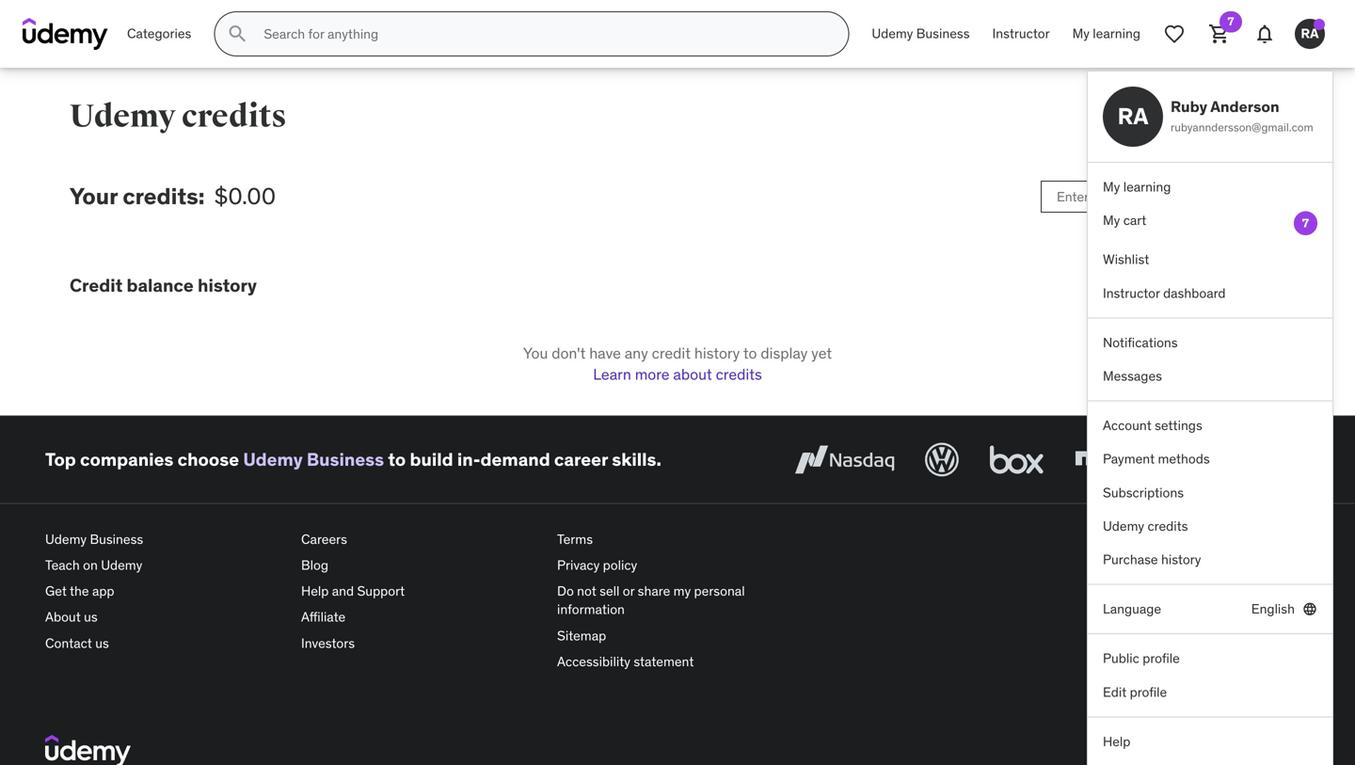 Task type: describe. For each thing, give the bounding box(es) containing it.
my cart
[[1103, 212, 1147, 229]]

public profile
[[1103, 650, 1180, 667]]

edit profile link
[[1088, 676, 1333, 709]]

0 vertical spatial learning
[[1093, 25, 1141, 42]]

profile for public profile
[[1143, 650, 1180, 667]]

you have alerts image
[[1314, 19, 1325, 30]]

teach on udemy link
[[45, 552, 286, 578]]

credits inside you don't have any credit history to display yet learn more about credits
[[716, 365, 762, 384]]

Search for anything text field
[[260, 18, 826, 50]]

account settings
[[1103, 417, 1203, 434]]

categories
[[127, 25, 191, 42]]

career
[[554, 448, 608, 471]]

rubyanndersson@gmail.com
[[1171, 120, 1314, 135]]

and
[[332, 583, 354, 600]]

about us link
[[45, 604, 286, 630]]

7 link
[[1197, 11, 1242, 56]]

settings
[[1155, 417, 1203, 434]]

ruby anderson rubyanndersson@gmail.com
[[1171, 97, 1314, 135]]

do not sell or share my personal information button
[[557, 578, 798, 623]]

learn
[[593, 365, 631, 384]]

not
[[577, 583, 596, 600]]

don't
[[552, 344, 586, 363]]

any
[[625, 344, 648, 363]]

$0.00
[[214, 182, 276, 211]]

credit
[[70, 274, 123, 296]]

english
[[1252, 601, 1295, 617]]

investors
[[301, 635, 355, 652]]

2 vertical spatial my
[[1103, 212, 1120, 229]]

credit
[[652, 344, 691, 363]]

udemy inside udemy business link
[[872, 25, 913, 42]]

your credits: $0.00
[[70, 182, 276, 211]]

profile for edit profile
[[1130, 684, 1167, 700]]

privacy
[[557, 557, 600, 574]]

edit profile
[[1103, 684, 1167, 700]]

account settings link
[[1088, 409, 1333, 443]]

anderson
[[1211, 97, 1280, 116]]

app
[[92, 583, 114, 600]]

the
[[70, 583, 89, 600]]

affiliate
[[301, 609, 346, 626]]

my for topmost my learning link
[[1073, 25, 1090, 42]]

1 vertical spatial business
[[307, 448, 384, 471]]

my
[[674, 583, 691, 600]]

yet
[[811, 344, 832, 363]]

categories button
[[116, 11, 203, 56]]

display
[[761, 344, 808, 363]]

or
[[623, 583, 635, 600]]

1 vertical spatial us
[[95, 635, 109, 652]]

you don't have any credit history to display yet learn more about credits
[[523, 344, 832, 384]]

subscriptions
[[1103, 484, 1184, 501]]

learn more about credits link
[[593, 365, 762, 384]]

instructor dashboard
[[1103, 285, 1226, 301]]

instructor for instructor dashboard
[[1103, 285, 1160, 301]]

blog link
[[301, 552, 542, 578]]

1 vertical spatial my learning link
[[1088, 170, 1333, 204]]

udemy credits inside udemy credits link
[[1103, 518, 1188, 534]]

purchase
[[1103, 551, 1158, 568]]

accessibility statement link
[[557, 649, 798, 675]]

payment methods link
[[1088, 443, 1333, 476]]

credits:
[[123, 182, 205, 211]]

2 vertical spatial history
[[1161, 551, 1201, 568]]

terms link
[[557, 526, 798, 552]]

box image
[[985, 439, 1048, 480]]

affiliate link
[[301, 604, 542, 630]]

payment
[[1103, 451, 1155, 467]]

udemy credits link
[[1088, 510, 1333, 543]]

top companies choose udemy business to build in-demand career skills.
[[45, 448, 661, 471]]

1 vertical spatial udemy business link
[[243, 448, 384, 471]]

accessibility
[[557, 653, 631, 670]]

0 vertical spatial us
[[84, 609, 98, 626]]

public
[[1103, 650, 1140, 667]]

udemy inside udemy credits link
[[1103, 518, 1145, 534]]

purchase history link
[[1088, 543, 1333, 577]]

demand
[[481, 448, 550, 471]]

messages link
[[1088, 360, 1333, 393]]

submit search image
[[226, 23, 249, 45]]

instructor link
[[981, 11, 1061, 56]]

policy
[[603, 557, 637, 574]]

your
[[70, 182, 118, 211]]

share
[[638, 583, 670, 600]]

volkswagen image
[[921, 439, 963, 480]]

1 vertical spatial learning
[[1123, 178, 1171, 195]]

terms privacy policy do not sell or share my personal information sitemap accessibility statement
[[557, 531, 745, 670]]

0 vertical spatial my learning link
[[1061, 11, 1152, 56]]

udemy business
[[872, 25, 970, 42]]



Task type: vqa. For each thing, say whether or not it's contained in the screenshot.
Teach on Udemy "link"
yes



Task type: locate. For each thing, give the bounding box(es) containing it.
0 vertical spatial credits
[[182, 97, 287, 136]]

2 vertical spatial udemy business link
[[45, 526, 286, 552]]

business left 'instructor' link
[[916, 25, 970, 42]]

instructor
[[992, 25, 1050, 42], [1103, 285, 1160, 301]]

1 vertical spatial credits
[[716, 365, 762, 384]]

ra
[[1301, 25, 1319, 42], [1118, 102, 1149, 130]]

0 vertical spatial ra
[[1301, 25, 1319, 42]]

to left the build
[[388, 448, 406, 471]]

history
[[198, 274, 257, 296], [694, 344, 740, 363], [1161, 551, 1201, 568]]

top
[[45, 448, 76, 471]]

1 vertical spatial udemy image
[[45, 735, 131, 765]]

udemy business teach on udemy get the app about us contact us
[[45, 531, 143, 652]]

1 vertical spatial to
[[388, 448, 406, 471]]

careers link
[[301, 526, 542, 552]]

1 horizontal spatial ra
[[1301, 25, 1319, 42]]

my learning link down rubyanndersson@gmail.com at the top right of page
[[1088, 170, 1333, 204]]

1 horizontal spatial history
[[694, 344, 740, 363]]

learning
[[1093, 25, 1141, 42], [1123, 178, 1171, 195]]

0 horizontal spatial instructor
[[992, 25, 1050, 42]]

subscriptions link
[[1088, 476, 1333, 510]]

1 vertical spatial 7
[[1302, 216, 1309, 231]]

0 horizontal spatial to
[[388, 448, 406, 471]]

sitemap
[[557, 627, 606, 644]]

us right about
[[84, 609, 98, 626]]

1 vertical spatial history
[[694, 344, 740, 363]]

help link
[[1088, 725, 1333, 759]]

0 vertical spatial instructor
[[992, 25, 1050, 42]]

account
[[1103, 417, 1152, 434]]

build
[[410, 448, 453, 471]]

contact us link
[[45, 630, 286, 656]]

0 vertical spatial help
[[301, 583, 329, 600]]

information
[[557, 601, 625, 618]]

business up the "on"
[[90, 531, 143, 548]]

support
[[357, 583, 405, 600]]

ra for my learning
[[1118, 102, 1149, 130]]

in-
[[457, 448, 481, 471]]

help inside help link
[[1103, 733, 1131, 750]]

udemy business link
[[861, 11, 981, 56], [243, 448, 384, 471], [45, 526, 286, 552]]

business up careers
[[307, 448, 384, 471]]

1 horizontal spatial help
[[1103, 733, 1131, 750]]

udemy credits down subscriptions
[[1103, 518, 1188, 534]]

to
[[743, 344, 757, 363], [388, 448, 406, 471]]

1 vertical spatial my
[[1103, 178, 1120, 195]]

0 vertical spatial to
[[743, 344, 757, 363]]

1 horizontal spatial business
[[307, 448, 384, 471]]

1 vertical spatial help
[[1103, 733, 1131, 750]]

payment methods
[[1103, 451, 1210, 467]]

wishlist image
[[1163, 23, 1186, 45]]

shopping cart with 7 items image
[[1208, 23, 1231, 45]]

instructor dashboard link
[[1088, 277, 1333, 310]]

terms
[[557, 531, 593, 548]]

business for udemy business teach on udemy get the app about us contact us
[[90, 531, 143, 548]]

on
[[83, 557, 98, 574]]

profile right edit
[[1130, 684, 1167, 700]]

1 horizontal spatial credits
[[716, 365, 762, 384]]

methods
[[1158, 451, 1210, 467]]

about
[[45, 609, 81, 626]]

help down blog
[[301, 583, 329, 600]]

public profile link
[[1088, 642, 1333, 676]]

xsmall image
[[1303, 600, 1318, 619]]

0 horizontal spatial business
[[90, 531, 143, 548]]

help
[[301, 583, 329, 600], [1103, 733, 1131, 750]]

1 vertical spatial instructor
[[1103, 285, 1160, 301]]

to left display
[[743, 344, 757, 363]]

my learning link left "wishlist" icon
[[1061, 11, 1152, 56]]

us
[[84, 609, 98, 626], [95, 635, 109, 652]]

cart
[[1123, 212, 1147, 229]]

2 horizontal spatial business
[[916, 25, 970, 42]]

0 vertical spatial udemy business link
[[861, 11, 981, 56]]

history down udemy credits link
[[1161, 551, 1201, 568]]

business
[[916, 25, 970, 42], [307, 448, 384, 471], [90, 531, 143, 548]]

1 vertical spatial profile
[[1130, 684, 1167, 700]]

careers blog help and support affiliate investors
[[301, 531, 405, 652]]

1 vertical spatial ra
[[1118, 102, 1149, 130]]

us right contact
[[95, 635, 109, 652]]

0 vertical spatial 7
[[1228, 14, 1234, 29]]

messages
[[1103, 368, 1162, 384]]

help inside "careers blog help and support affiliate investors"
[[301, 583, 329, 600]]

credits up purchase history
[[1148, 518, 1188, 534]]

eventbrite image
[[1202, 439, 1310, 480]]

history up about
[[694, 344, 740, 363]]

wishlist link
[[1088, 243, 1333, 277]]

Enter credit code text field
[[1041, 181, 1210, 213]]

instructor for instructor
[[992, 25, 1050, 42]]

my for the bottommost my learning link
[[1103, 178, 1120, 195]]

ra right 7 "link"
[[1301, 25, 1319, 42]]

sell
[[600, 583, 620, 600]]

my
[[1073, 25, 1090, 42], [1103, 178, 1120, 195], [1103, 212, 1120, 229]]

learning left "wishlist" icon
[[1093, 25, 1141, 42]]

udemy credits up your credits: $0.00 on the left top
[[70, 97, 287, 136]]

my learning left "wishlist" icon
[[1073, 25, 1141, 42]]

0 vertical spatial my
[[1073, 25, 1090, 42]]

udemy image
[[23, 18, 108, 50], [45, 735, 131, 765]]

my left cart
[[1103, 212, 1120, 229]]

1 vertical spatial udemy credits
[[1103, 518, 1188, 534]]

0 horizontal spatial credits
[[182, 97, 287, 136]]

credit balance history element
[[70, 273, 1286, 385]]

notifications
[[1103, 334, 1178, 351]]

have
[[589, 344, 621, 363]]

privacy policy link
[[557, 552, 798, 578]]

profile right "public"
[[1143, 650, 1180, 667]]

balance
[[127, 274, 194, 296]]

personal
[[694, 583, 745, 600]]

contact
[[45, 635, 92, 652]]

investors link
[[301, 630, 542, 656]]

sitemap link
[[557, 623, 798, 649]]

help down edit
[[1103, 733, 1131, 750]]

wishlist
[[1103, 251, 1149, 268]]

1 horizontal spatial to
[[743, 344, 757, 363]]

0 vertical spatial history
[[198, 274, 257, 296]]

7 inside "link"
[[1228, 14, 1234, 29]]

credits up $0.00
[[182, 97, 287, 136]]

credit balance history
[[70, 274, 257, 296]]

1 vertical spatial my learning
[[1103, 178, 1171, 195]]

1 horizontal spatial 7
[[1302, 216, 1309, 231]]

companies
[[80, 448, 174, 471]]

my learning up cart
[[1103, 178, 1171, 195]]

choose
[[178, 448, 239, 471]]

2 horizontal spatial history
[[1161, 551, 1201, 568]]

0 vertical spatial profile
[[1143, 650, 1180, 667]]

my right 'instructor' link
[[1073, 25, 1090, 42]]

0 vertical spatial business
[[916, 25, 970, 42]]

0 horizontal spatial 7
[[1228, 14, 1234, 29]]

0 vertical spatial udemy image
[[23, 18, 108, 50]]

profile
[[1143, 650, 1180, 667], [1130, 684, 1167, 700]]

0 horizontal spatial udemy credits
[[70, 97, 287, 136]]

1 horizontal spatial instructor
[[1103, 285, 1160, 301]]

my learning link
[[1061, 11, 1152, 56], [1088, 170, 1333, 204]]

ra for ra
[[1301, 25, 1319, 42]]

0 horizontal spatial ra
[[1118, 102, 1149, 130]]

get
[[45, 583, 67, 600]]

credits right about
[[716, 365, 762, 384]]

netapp image
[[1071, 439, 1179, 480]]

0 horizontal spatial help
[[301, 583, 329, 600]]

teach
[[45, 557, 80, 574]]

you
[[523, 344, 548, 363]]

dashboard
[[1163, 285, 1226, 301]]

2 horizontal spatial credits
[[1148, 518, 1188, 534]]

about
[[673, 365, 712, 384]]

edit
[[1103, 684, 1127, 700]]

ra left ruby
[[1118, 102, 1149, 130]]

skills.
[[612, 448, 661, 471]]

nasdaq image
[[791, 439, 899, 480]]

purchase history
[[1103, 551, 1201, 568]]

learning up cart
[[1123, 178, 1171, 195]]

1 horizontal spatial udemy credits
[[1103, 518, 1188, 534]]

business for udemy business
[[916, 25, 970, 42]]

0 vertical spatial my learning
[[1073, 25, 1141, 42]]

ra link
[[1287, 11, 1333, 56]]

history inside you don't have any credit history to display yet learn more about credits
[[694, 344, 740, 363]]

careers
[[301, 531, 347, 548]]

language
[[1103, 601, 1161, 617]]

0 vertical spatial udemy credits
[[70, 97, 287, 136]]

0 horizontal spatial history
[[198, 274, 257, 296]]

business inside udemy business teach on udemy get the app about us contact us
[[90, 531, 143, 548]]

history right balance
[[198, 274, 257, 296]]

statement
[[634, 653, 694, 670]]

2 vertical spatial business
[[90, 531, 143, 548]]

get the app link
[[45, 578, 286, 604]]

blog
[[301, 557, 328, 574]]

notifications link
[[1088, 326, 1333, 360]]

do
[[557, 583, 574, 600]]

to inside you don't have any credit history to display yet learn more about credits
[[743, 344, 757, 363]]

my up my cart on the right
[[1103, 178, 1120, 195]]

2 vertical spatial credits
[[1148, 518, 1188, 534]]



